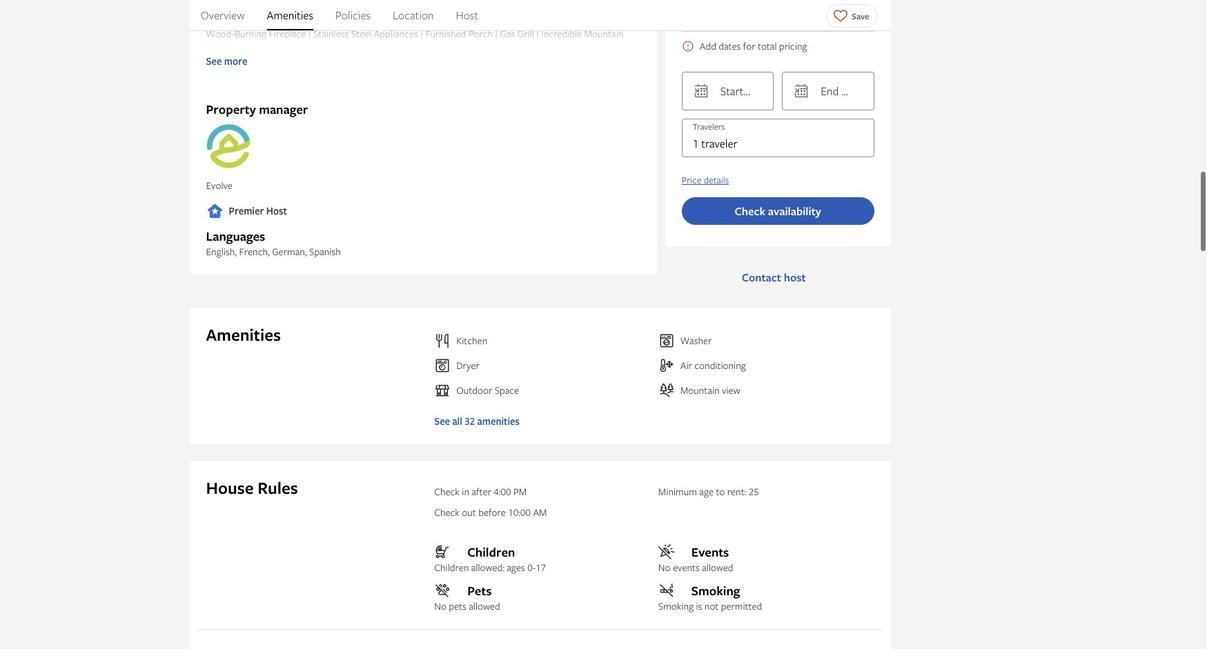 Task type: vqa. For each thing, say whether or not it's contained in the screenshot.
the rightmost our
yes



Task type: locate. For each thing, give the bounding box(es) containing it.
vehicles)
[[299, 176, 335, 189]]

our up the welcome-
[[206, 425, 220, 438]]

0 horizontal spatial mountain
[[584, 27, 623, 40]]

1 vertical spatial miles):
[[292, 288, 318, 301]]

(97.9
[[238, 363, 259, 376]]

knowing
[[572, 412, 606, 425]]

host up the porch
[[456, 8, 478, 23]]

1 horizontal spatial area
[[548, 325, 567, 338]]

we'll right we
[[297, 437, 315, 450]]

1 vertical spatial not
[[705, 600, 719, 613]]

bedroom
[[206, 64, 245, 78], [300, 64, 338, 78]]

you right right.
[[373, 437, 389, 450]]

miles), right (8.8
[[452, 325, 479, 338]]

not left permitted
[[705, 600, 719, 613]]

1 horizontal spatial allowed
[[702, 561, 733, 574]]

off
[[215, 437, 226, 450]]

1 horizontal spatial king
[[350, 64, 368, 78]]

on up dryer
[[458, 338, 468, 351]]

add dates for total pricing
[[700, 40, 807, 53]]

amenities link
[[267, 0, 313, 30]]

it left right.
[[342, 437, 347, 450]]

bedroom up indoor
[[206, 64, 245, 78]]

0 horizontal spatial you
[[373, 437, 389, 450]]

1 horizontal spatial w/
[[480, 89, 489, 102]]

the for property
[[214, 2, 232, 15]]

2 evolve from the top
[[206, 412, 232, 425]]

after
[[472, 485, 491, 499]]

noontootla
[[471, 338, 518, 351]]

miles):
[[301, 263, 328, 276], [292, 288, 318, 301]]

to right age
[[716, 485, 725, 499]]

trash left 'cans'
[[522, 586, 543, 599]]

for inside evolve makes it easy to find and book properties you'll never want to leave. you can relax knowing that our properties will always be ready for you and that we'll answer the phone 24/7. even better, if anything is off about your stay, we'll make it right. you can count on our homes and our people to make you feel welcome--because we know what vacation means to you.
[[350, 425, 363, 438]]

miles), right (5.0 on the left of page
[[427, 313, 453, 326]]

park left boat
[[206, 300, 224, 314]]

in left the after
[[462, 485, 469, 499]]

children down check out before 10:00 am
[[467, 544, 515, 561]]

ridge left the marina,
[[524, 263, 547, 276]]

for inside "indoor living: smart tvs w/ netflix, hulu & disney+, dvd player w/ dvds, en-suites, walk-in closet, board games kitchen: dishwasher, refrigerator, stove/oven, microwave, keurig, toaster, cooking basics, dishware & flatware, high chair, coffee, creamer & sweetener general: free wifi, central a/c & heating, linens/towels, washer/dryer, detergent, ceiling fans, hangers, trash bags & paper towels faq: stairs required for access parking: driveway (2 vehicles)"
[[291, 164, 303, 177]]

1 vertical spatial mountain
[[680, 384, 720, 397]]

pets
[[467, 583, 492, 600]]

dvd
[[431, 89, 450, 102]]

1 traveler button
[[682, 119, 874, 158]]

is down no events allowed
[[696, 600, 702, 613]]

scenic
[[501, 313, 528, 326]]

| down location
[[420, 27, 423, 40]]

no left the events
[[658, 561, 671, 574]]

that up feel
[[608, 412, 625, 425]]

porch
[[468, 27, 493, 40]]

0 horizontal spatial be
[[313, 425, 323, 438]]

-- policies --
[[206, 474, 262, 488]]

0 horizontal spatial blue
[[297, 313, 315, 326]]

check for check in after 4:00 pm
[[434, 485, 460, 499]]

0 horizontal spatial see
[[206, 55, 222, 68]]

park left (5.0 on the left of page
[[388, 313, 406, 326]]

0 horizontal spatial our
[[206, 425, 220, 438]]

you right if
[[595, 437, 610, 450]]

miles), left fall
[[279, 238, 306, 251]]

1 horizontal spatial in
[[580, 89, 588, 102]]

to right due
[[260, 586, 269, 599]]

(9.3 right launch
[[280, 300, 296, 314]]

outdoor
[[456, 384, 492, 397]]

boating,
[[331, 263, 364, 276]]

property manager image
[[206, 124, 250, 169]]

1 horizontal spatial creek
[[520, 338, 544, 351]]

0 vertical spatial no
[[658, 561, 671, 574]]

2 make from the left
[[571, 437, 592, 450]]

be
[[313, 425, 323, 438], [434, 586, 444, 599]]

0 vertical spatial creek
[[446, 238, 470, 251]]

king right 2:
[[350, 64, 368, 78]]

1 vertical spatial the
[[214, 201, 232, 214]]

property
[[206, 101, 256, 118]]

2 bedroom from the left
[[300, 64, 338, 78]]

1 vertical spatial evolve
[[206, 412, 232, 425]]

airport down mercier
[[364, 350, 394, 363]]

(on-
[[341, 226, 358, 239]]

no
[[658, 561, 671, 574], [434, 600, 446, 613]]

1 make from the left
[[318, 437, 340, 450]]

0 vertical spatial check
[[735, 204, 765, 219]]

english,
[[206, 245, 237, 258]]

blue
[[504, 263, 522, 276], [297, 313, 315, 326], [456, 313, 474, 326]]

0 horizontal spatial king
[[256, 64, 274, 78]]

(surrounding),
[[511, 226, 571, 239]]

mineral
[[573, 226, 603, 239]]

the right of
[[506, 586, 520, 599]]

miles), right (9.9
[[394, 238, 421, 251]]

0 horizontal spatial can
[[392, 437, 406, 450]]

falls left (9.9
[[356, 238, 374, 251]]

1 vertical spatial it
[[342, 437, 347, 450]]

dvds,
[[491, 89, 516, 102]]

1 vertical spatial amenities
[[206, 324, 281, 347]]

see left all
[[434, 415, 450, 428]]

wood-burning fireplace | stainless steel appliances | furnished porch | gas grill | incredible mountain views
[[206, 27, 623, 53]]

adventure
[[343, 313, 385, 326], [502, 325, 545, 338]]

in left closet,
[[580, 89, 588, 102]]

2 horizontal spatial blue
[[504, 263, 522, 276]]

the inside evolve makes it easy to find and book properties you'll never want to leave. you can relax knowing that our properties will always be ready for you and that we'll answer the phone 24/7. even better, if anything is off about your stay, we'll make it right. you can count on our homes and our people to make you feel welcome--because we know what vacation means to you.
[[471, 425, 485, 438]]

1 vertical spatial the
[[471, 425, 485, 438]]

see for see all 32 amenities
[[434, 415, 450, 428]]

fans,
[[572, 139, 591, 152]]

fall
[[308, 238, 322, 251]]

0 horizontal spatial make
[[318, 437, 340, 450]]

1 horizontal spatial see
[[434, 415, 450, 428]]

1 vertical spatial see
[[434, 415, 450, 428]]

0 horizontal spatial trash
[[206, 151, 227, 164]]

2 horizontal spatial falls
[[587, 238, 605, 251]]

1 bed from the left
[[277, 64, 292, 78]]

2 vertical spatial the
[[228, 226, 246, 239]]

walking
[[206, 238, 239, 251]]

evolve up the off
[[206, 412, 232, 425]]

overview link
[[200, 0, 245, 30]]

area left (14.5
[[548, 325, 567, 338]]

see for see more
[[206, 55, 222, 68]]

2 king from the left
[[350, 64, 368, 78]]

0 vertical spatial amenities
[[267, 8, 313, 23]]

w/ right tvs
[[322, 89, 331, 102]]

games
[[233, 102, 259, 115]]

1 horizontal spatial our
[[448, 437, 462, 450]]

0 horizontal spatial bed
[[277, 64, 292, 78]]

1 horizontal spatial falls
[[473, 238, 490, 251]]

blue up kitchen
[[456, 313, 474, 326]]

0 horizontal spatial creek
[[446, 238, 470, 251]]

ridge up noontootla
[[476, 313, 499, 326]]

hulu
[[364, 89, 383, 102]]

0 horizontal spatial on
[[292, 338, 303, 351]]

1 horizontal spatial be
[[434, 586, 444, 599]]

and right 'food'
[[347, 586, 362, 599]]

can left relax
[[533, 412, 548, 425]]

the left phone
[[471, 425, 485, 438]]

0 vertical spatial the
[[306, 338, 319, 351]]

right.
[[350, 437, 371, 450]]

bed up hulu
[[370, 64, 386, 78]]

0 horizontal spatial falls
[[356, 238, 374, 251]]

w/ left dvds,
[[480, 89, 489, 102]]

0 horizontal spatial for
[[291, 164, 303, 177]]

1 horizontal spatial fishing,
[[554, 288, 583, 301]]

0 horizontal spatial is
[[206, 437, 212, 450]]

0 vertical spatial the
[[214, 2, 232, 15]]

0 vertical spatial it
[[263, 412, 269, 425]]

you right leave.
[[515, 412, 531, 425]]

adventure up river in the left of the page
[[343, 313, 385, 326]]

0 horizontal spatial w/
[[322, 89, 331, 102]]

1 horizontal spatial the
[[471, 425, 485, 438]]

1 bedroom from the left
[[206, 64, 245, 78]]

airport down white
[[206, 363, 236, 376]]

properties
[[361, 412, 404, 425], [223, 425, 266, 438]]

1 vertical spatial in
[[462, 485, 469, 499]]

rafting,
[[321, 288, 351, 301]]

0 vertical spatial you
[[515, 412, 531, 425]]

dishwasher,
[[249, 114, 298, 127]]

24/7.
[[516, 425, 535, 438]]

1 vertical spatial can
[[392, 437, 406, 450]]

fishing, left jet
[[366, 263, 395, 276]]

1 horizontal spatial not
[[705, 600, 719, 613]]

allowed down outside
[[469, 600, 500, 613]]

1 evolve from the top
[[206, 179, 232, 192]]

0 vertical spatial mountain
[[584, 27, 623, 40]]

1:
[[247, 64, 254, 78]]

0 vertical spatial in
[[580, 89, 588, 102]]

10:00
[[508, 506, 531, 519]]

due
[[241, 586, 257, 599]]

the inside hike the trails: hiking access (on-site), chattahoochee national forest (surrounding), mineral springs walking trail (6.1 miles), fall branch falls (9.9 miles), long creek falls (30.5 miles), amicalola falls state park (31.2 miles) blue ridge lake (9.6 miles): boating, fishing, jet skiing, swimming, lake blue ridge marina, morgantown point recreation area (13.1 miles) toccoa river (9.3 miles): rafting, canoeing, kayaking, pontooning, paddleboarding, fishing, tammen park boat launch (9.3 miles) area attractions: blue ridge adventure park (5.0 miles), blue ridge scenic railway (6.3 miles), bear claw vineyards & winery (7.7 miles), mercier orchards (8.8 miles), aska adventure area (14.5 miles), white water rafting on the ocoee river (22.0 miles), fishing on noontootla creek (26.0 miles) airports: chattanooga metropolitan airport (76.7 miles), hartsfield-jackson atlanta international airport (97.9 miles)
[[228, 226, 246, 239]]

evolve makes it easy to find and book properties you'll never want to leave. you can relax knowing that our properties will always be ready for you and that we'll answer the phone 24/7. even better, if anything is off about your stay, we'll make it right. you can count on our homes and our people to make you feel welcome--because we know what vacation means to you.
[[206, 412, 632, 463]]

living:
[[244, 89, 275, 102]]

mountain up pack
[[584, 27, 623, 40]]

be left left
[[434, 586, 444, 599]]

adventure up jackson
[[502, 325, 545, 338]]

refrigerator,
[[300, 114, 349, 127]]

premier host
[[229, 205, 287, 218]]

properties up right.
[[361, 412, 404, 425]]

miles): down spanish
[[301, 263, 328, 276]]

| right sofa
[[502, 64, 505, 78]]

dishware
[[577, 114, 614, 127]]

0 vertical spatial is
[[206, 437, 212, 450]]

smoking down the events
[[658, 600, 694, 613]]

2 w/ from the left
[[480, 89, 489, 102]]

is inside evolve makes it easy to find and book properties you'll never want to leave. you can relax knowing that our properties will always be ready for you and that we'll answer the phone 24/7. even better, if anything is off about your stay, we'll make it right. you can count on our homes and our people to make you feel welcome--because we know what vacation means to you.
[[206, 437, 212, 450]]

& right dishware
[[616, 114, 622, 127]]

host
[[784, 270, 806, 285]]

park left "(31.2" on the top
[[206, 251, 224, 264]]

1 horizontal spatial make
[[571, 437, 592, 450]]

-
[[206, 2, 209, 15], [209, 2, 212, 15], [282, 2, 285, 15], [285, 2, 288, 15], [206, 201, 209, 214], [209, 201, 212, 214], [283, 201, 286, 214], [286, 201, 289, 214], [246, 450, 249, 463], [206, 474, 209, 488], [209, 474, 212, 488], [256, 474, 259, 488], [259, 474, 262, 488], [206, 586, 209, 599]]

& left winery
[[270, 325, 277, 338]]

32
[[465, 415, 475, 428]]

we'll up you.
[[419, 425, 437, 438]]

0 horizontal spatial the
[[306, 338, 319, 351]]

premier host image
[[206, 203, 223, 220]]

for left access
[[291, 164, 303, 177]]

walk-
[[559, 89, 580, 102]]

mountain down air conditioning
[[680, 384, 720, 397]]

minimum age to rent: 25
[[658, 485, 759, 499]]

the up wood-
[[214, 2, 232, 15]]

king right 1:
[[256, 64, 274, 78]]

ridge up "ocoee"
[[318, 313, 340, 326]]

ocoee
[[321, 338, 349, 351]]

the right the hike
[[228, 226, 246, 239]]

0 horizontal spatial not
[[417, 586, 432, 599]]

mountain inside "wood-burning fireplace | stainless steel appliances | furnished porch | gas grill | incredible mountain views"
[[584, 27, 623, 40]]

rules
[[258, 477, 298, 500]]

be left ready
[[313, 425, 323, 438]]

1 vertical spatial allowed
[[469, 600, 500, 613]]

leave.
[[490, 412, 513, 425]]

your
[[255, 437, 274, 450]]

1 vertical spatial creek
[[520, 338, 544, 351]]

recreation
[[230, 276, 274, 289]]

|
[[308, 27, 311, 40], [420, 27, 423, 40], [495, 27, 498, 40], [536, 27, 539, 40], [295, 64, 297, 78], [389, 64, 391, 78], [502, 64, 505, 78]]

2 horizontal spatial trash
[[522, 586, 543, 599]]

and
[[321, 412, 336, 425], [382, 425, 397, 438], [495, 437, 510, 450], [347, 586, 362, 599]]

1 vertical spatial no
[[434, 600, 446, 613]]

can left the count
[[392, 437, 406, 450]]

trash
[[206, 151, 227, 164], [365, 586, 385, 599], [522, 586, 543, 599]]

0 vertical spatial be
[[313, 425, 323, 438]]

park
[[206, 251, 224, 264], [206, 300, 224, 314], [388, 313, 406, 326]]

miles): down (9.6
[[292, 288, 318, 301]]

0 vertical spatial fishing,
[[366, 263, 395, 276]]

that up means
[[400, 425, 416, 438]]

fishing, up (6.3 at the left
[[554, 288, 583, 301]]

0 vertical spatial not
[[417, 586, 432, 599]]

1 horizontal spatial for
[[350, 425, 363, 438]]

| right grill
[[536, 27, 539, 40]]

0 vertical spatial host
[[456, 8, 478, 23]]

know
[[299, 450, 321, 463]]

1 horizontal spatial no
[[658, 561, 671, 574]]

check left availability
[[735, 204, 765, 219]]

for
[[743, 40, 755, 53], [291, 164, 303, 177], [350, 425, 363, 438]]

faq:
[[206, 164, 226, 177]]

see down views
[[206, 55, 222, 68]]

allowed for pets
[[469, 600, 500, 613]]

1 king from the left
[[256, 64, 274, 78]]

conditioning
[[695, 359, 746, 372]]

player
[[452, 89, 477, 102]]

no left pets
[[434, 600, 446, 613]]

indoor
[[206, 89, 242, 102]]

branch
[[325, 238, 354, 251]]

1 vertical spatial fishing,
[[554, 288, 583, 301]]

toaster,
[[480, 114, 511, 127]]

(7.7
[[311, 325, 327, 338]]

smoking down no events allowed
[[691, 583, 740, 600]]

2 vertical spatial the
[[506, 586, 520, 599]]

(14.5
[[569, 325, 590, 338]]

you up vacation
[[365, 425, 380, 438]]

space
[[495, 384, 519, 397]]

1 horizontal spatial adventure
[[502, 325, 545, 338]]

0 horizontal spatial allowed
[[469, 600, 500, 613]]

0 vertical spatial evolve
[[206, 179, 232, 192]]

allowed right the events
[[702, 561, 733, 574]]

manager
[[259, 101, 308, 118]]

point
[[206, 276, 228, 289]]

not right the should
[[417, 586, 432, 599]]

blue right 'lake'
[[504, 263, 522, 276]]

0 vertical spatial can
[[533, 412, 548, 425]]

allowed
[[702, 561, 733, 574], [469, 600, 500, 613]]

is left the off
[[206, 437, 212, 450]]

2 vertical spatial for
[[350, 425, 363, 438]]

trash left the should
[[365, 586, 385, 599]]

rafting
[[261, 338, 290, 351]]

1 vertical spatial area
[[548, 325, 567, 338]]

evolve down faq:
[[206, 179, 232, 192]]

children up left
[[434, 561, 469, 574]]

1 vertical spatial is
[[696, 600, 702, 613]]

the for location
[[214, 201, 232, 214]]

the left "ocoee"
[[306, 338, 319, 351]]

evolve inside evolve makes it easy to find and book properties you'll never want to leave. you can relax knowing that our properties will always be ready for you and that we'll answer the phone 24/7. even better, if anything is off about your stay, we'll make it right. you can count on our homes and our people to make you feel welcome--because we know what vacation means to you.
[[206, 412, 232, 425]]

0 horizontal spatial it
[[263, 412, 269, 425]]

our left people
[[512, 437, 527, 450]]

1 vertical spatial check
[[434, 485, 460, 499]]

swimming,
[[437, 263, 480, 276]]

falls left "(30.5"
[[473, 238, 490, 251]]

blue down (13.1
[[297, 313, 315, 326]]

bags
[[229, 151, 248, 164]]

list
[[189, 0, 891, 30]]

0 horizontal spatial no
[[434, 600, 446, 613]]

2 vertical spatial check
[[434, 506, 460, 519]]

1 vertical spatial host
[[266, 205, 287, 218]]

2 horizontal spatial for
[[743, 40, 755, 53]]

amicalola
[[545, 238, 585, 251]]

1 horizontal spatial bedroom
[[300, 64, 338, 78]]

our down all
[[448, 437, 462, 450]]

central
[[294, 139, 322, 152]]

2 horizontal spatial the
[[506, 586, 520, 599]]

out
[[462, 506, 476, 519]]

creek left (26.0
[[520, 338, 544, 351]]

age
[[699, 485, 714, 499]]

1 vertical spatial you
[[373, 437, 389, 450]]

list containing overview
[[189, 0, 891, 30]]

location link
[[393, 0, 434, 30]]

that
[[608, 412, 625, 425], [400, 425, 416, 438]]

the down parking:
[[214, 201, 232, 214]]



Task type: describe. For each thing, give the bounding box(es) containing it.
answer
[[440, 425, 469, 438]]

& right creamer at the top left
[[355, 127, 361, 140]]

trails:
[[248, 226, 280, 239]]

property manager
[[206, 101, 308, 118]]

easy
[[271, 412, 289, 425]]

allowed for events
[[702, 561, 733, 574]]

0 horizontal spatial fishing,
[[366, 263, 395, 276]]

fireplace
[[269, 27, 306, 40]]

permitted
[[721, 600, 762, 613]]

and down "amenities" at left bottom
[[495, 437, 510, 450]]

skiing,
[[410, 263, 435, 276]]

17
[[536, 561, 546, 574]]

pets
[[449, 600, 466, 613]]

2:
[[341, 64, 348, 78]]

book
[[338, 412, 359, 425]]

2 bed from the left
[[370, 64, 386, 78]]

1 w/ from the left
[[322, 89, 331, 102]]

canoeing,
[[354, 288, 393, 301]]

to right "even"
[[559, 437, 568, 450]]

property
[[235, 2, 280, 15]]

overview
[[200, 8, 245, 23]]

add
[[700, 40, 716, 53]]

0 horizontal spatial host
[[266, 205, 287, 218]]

price
[[682, 174, 702, 187]]

(9.3 right river
[[273, 288, 289, 301]]

because
[[249, 450, 282, 463]]

evolve for evolve makes it easy to find and book properties you'll never want to leave. you can relax knowing that our properties will always be ready for you and that we'll answer the phone 24/7. even better, if anything is off about your stay, we'll make it right. you can count on our homes and our people to make you feel welcome--because we know what vacation means to you.
[[206, 412, 232, 425]]

0 horizontal spatial you
[[365, 425, 380, 438]]

heating,
[[351, 139, 383, 152]]

(26.0
[[547, 338, 568, 351]]

jackson
[[492, 350, 525, 363]]

host link
[[456, 0, 478, 30]]

national
[[446, 226, 480, 239]]

smoking for smoking is not permitted
[[658, 600, 694, 613]]

2 horizontal spatial ridge
[[524, 263, 547, 276]]

& inside hike the trails: hiking access (on-site), chattahoochee national forest (surrounding), mineral springs walking trail (6.1 miles), fall branch falls (9.9 miles), long creek falls (30.5 miles), amicalola falls state park (31.2 miles) blue ridge lake (9.6 miles): boating, fishing, jet skiing, swimming, lake blue ridge marina, morgantown point recreation area (13.1 miles) toccoa river (9.3 miles): rafting, canoeing, kayaking, pontooning, paddleboarding, fishing, tammen park boat launch (9.3 miles) area attractions: blue ridge adventure park (5.0 miles), blue ridge scenic railway (6.3 miles), bear claw vineyards & winery (7.7 miles), mercier orchards (8.8 miles), aska adventure area (14.5 miles), white water rafting on the ocoee river (22.0 miles), fishing on noontootla creek (26.0 miles) airports: chattanooga metropolitan airport (76.7 miles), hartsfield-jackson atlanta international airport (97.9 miles)
[[270, 325, 277, 338]]

stove/oven,
[[352, 114, 398, 127]]

0 horizontal spatial we'll
[[297, 437, 315, 450]]

to left you.
[[412, 450, 421, 463]]

1 horizontal spatial that
[[608, 412, 625, 425]]

miles), right (14.5
[[592, 325, 619, 338]]

ages
[[507, 561, 525, 574]]

room:
[[420, 64, 446, 78]]

claw
[[206, 325, 226, 338]]

contact
[[742, 270, 781, 285]]

in inside "indoor living: smart tvs w/ netflix, hulu & disney+, dvd player w/ dvds, en-suites, walk-in closet, board games kitchen: dishwasher, refrigerator, stove/oven, microwave, keurig, toaster, cooking basics, dishware & flatware, high chair, coffee, creamer & sweetener general: free wifi, central a/c & heating, linens/towels, washer/dryer, detergent, ceiling fans, hangers, trash bags & paper towels faq: stairs required for access parking: driveway (2 vehicles)"
[[580, 89, 588, 102]]

forest
[[483, 226, 509, 239]]

closet,
[[590, 89, 616, 102]]

and up means
[[382, 425, 397, 438]]

0 horizontal spatial ridge
[[318, 313, 340, 326]]

check inside price details check availability
[[735, 204, 765, 219]]

children allowed: ages 0-17
[[434, 561, 546, 574]]

miles), right (6.3 at the left
[[581, 313, 608, 326]]

to right 32
[[479, 412, 488, 425]]

2 horizontal spatial our
[[512, 437, 527, 450]]

food
[[325, 586, 345, 599]]

& right a/c
[[342, 139, 348, 152]]

ridge
[[231, 263, 257, 276]]

and right find
[[321, 412, 336, 425]]

vacation
[[346, 450, 380, 463]]

- inside evolve makes it easy to find and book properties you'll never want to leave. you can relax knowing that our properties will always be ready for you and that we'll answer the phone 24/7. even better, if anything is off about your stay, we'll make it right. you can count on our homes and our people to make you feel welcome--because we know what vacation means to you.
[[246, 450, 249, 463]]

0 horizontal spatial adventure
[[343, 313, 385, 326]]

details
[[704, 174, 729, 187]]

am
[[533, 506, 547, 519]]

miles), right "(30.5"
[[516, 238, 543, 251]]

1 horizontal spatial airport
[[364, 350, 394, 363]]

check for check out before 10:00 am
[[434, 506, 460, 519]]

metropolitan
[[308, 350, 362, 363]]

check availability button
[[682, 198, 874, 225]]

3 falls from the left
[[587, 238, 605, 251]]

1 horizontal spatial is
[[696, 600, 702, 613]]

trash inside "indoor living: smart tvs w/ netflix, hulu & disney+, dvd player w/ dvds, en-suites, walk-in closet, board games kitchen: dishwasher, refrigerator, stove/oven, microwave, keurig, toaster, cooking basics, dishware & flatware, high chair, coffee, creamer & sweetener general: free wifi, central a/c & heating, linens/towels, washer/dryer, detergent, ceiling fans, hangers, trash bags & paper towels faq: stairs required for access parking: driveway (2 vehicles)"
[[206, 151, 227, 164]]

evolve for evolve
[[206, 179, 232, 192]]

0 horizontal spatial in
[[462, 485, 469, 499]]

hike
[[206, 226, 226, 239]]

1 horizontal spatial ridge
[[476, 313, 499, 326]]

better,
[[560, 425, 587, 438]]

kitchen:
[[206, 114, 246, 127]]

tvs
[[304, 89, 320, 102]]

no for pets
[[434, 600, 446, 613]]

furnished
[[425, 27, 466, 40]]

basics,
[[548, 114, 575, 127]]

keurig,
[[449, 114, 478, 127]]

jet
[[397, 263, 407, 276]]

smoking for smoking
[[691, 583, 740, 600]]

phone
[[487, 425, 513, 438]]

river
[[351, 338, 372, 351]]

0 vertical spatial miles):
[[301, 263, 328, 276]]

1 horizontal spatial blue
[[456, 313, 474, 326]]

| left living
[[389, 64, 391, 78]]

1 horizontal spatial you
[[595, 437, 610, 450]]

views
[[206, 40, 230, 53]]

additional
[[507, 64, 549, 78]]

tammen
[[585, 288, 621, 301]]

(22.0
[[374, 338, 395, 351]]

premier
[[229, 205, 264, 218]]

& right hulu
[[386, 89, 392, 102]]

miles), right (7.7
[[329, 325, 356, 338]]

policies
[[214, 474, 253, 488]]

2 falls from the left
[[473, 238, 490, 251]]

1 horizontal spatial properties
[[361, 412, 404, 425]]

incredible
[[541, 27, 582, 40]]

1 horizontal spatial it
[[342, 437, 347, 450]]

french,
[[239, 245, 270, 258]]

the inside hike the trails: hiking access (on-site), chattahoochee national forest (surrounding), mineral springs walking trail (6.1 miles), fall branch falls (9.9 miles), long creek falls (30.5 miles), amicalola falls state park (31.2 miles) blue ridge lake (9.6 miles): boating, fishing, jet skiing, swimming, lake blue ridge marina, morgantown point recreation area (13.1 miles) toccoa river (9.3 miles): rafting, canoeing, kayaking, pontooning, paddleboarding, fishing, tammen park boat launch (9.3 miles) area attractions: blue ridge adventure park (5.0 miles), blue ridge scenic railway (6.3 miles), bear claw vineyards & winery (7.7 miles), mercier orchards (8.8 miles), aska adventure area (14.5 miles), white water rafting on the ocoee river (22.0 miles), fishing on noontootla creek (26.0 miles) airports: chattanooga metropolitan airport (76.7 miles), hartsfield-jackson atlanta international airport (97.9 miles)
[[306, 338, 319, 351]]

1 horizontal spatial we'll
[[419, 425, 437, 438]]

contact host link
[[731, 264, 817, 291]]

1 horizontal spatial you
[[515, 412, 531, 425]]

will
[[268, 425, 281, 438]]

1
[[693, 136, 699, 151]]

1 horizontal spatial host
[[456, 8, 478, 23]]

pm
[[513, 485, 527, 499]]

1 horizontal spatial trash
[[365, 586, 385, 599]]

you.
[[423, 450, 440, 463]]

find
[[302, 412, 318, 425]]

cans
[[545, 586, 564, 599]]

0 horizontal spatial properties
[[223, 425, 266, 438]]

local
[[271, 586, 290, 599]]

netflix,
[[333, 89, 362, 102]]

before
[[478, 506, 506, 519]]

0 vertical spatial for
[[743, 40, 755, 53]]

on inside evolve makes it easy to find and book properties you'll never want to leave. you can relax knowing that our properties will always be ready for you and that we'll answer the phone 24/7. even better, if anything is off about your stay, we'll make it right. you can count on our homes and our people to make you feel welcome--because we know what vacation means to you.
[[435, 437, 446, 450]]

miles), down (5.0 on the left of page
[[397, 338, 424, 351]]

atlanta
[[527, 350, 556, 363]]

vineyards
[[228, 325, 268, 338]]

be inside evolve makes it easy to find and book properties you'll never want to leave. you can relax knowing that our properties will always be ready for you and that we'll answer the phone 24/7. even better, if anything is off about your stay, we'll make it right. you can count on our homes and our people to make you feel welcome--because we know what vacation means to you.
[[313, 425, 323, 438]]

no for events
[[658, 561, 671, 574]]

0 horizontal spatial that
[[400, 425, 416, 438]]

0 horizontal spatial airport
[[206, 363, 236, 376]]

ready
[[325, 425, 348, 438]]

languages english, french, german, spanish
[[206, 228, 341, 258]]

- note: due to local wildlife, food and trash should not be left outside of the trash cans
[[206, 586, 564, 599]]

feel
[[612, 437, 627, 450]]

| left gas
[[495, 27, 498, 40]]

traveler
[[701, 136, 737, 151]]

1 horizontal spatial can
[[533, 412, 548, 425]]

languages
[[206, 228, 265, 245]]

children for children
[[467, 544, 515, 561]]

1 horizontal spatial mountain
[[680, 384, 720, 397]]

chattanooga
[[253, 350, 306, 363]]

1 vertical spatial be
[[434, 586, 444, 599]]

high
[[243, 127, 261, 140]]

no pets allowed
[[434, 600, 500, 613]]

(8.8
[[434, 325, 449, 338]]

to left find
[[291, 412, 300, 425]]

| up smart
[[295, 64, 297, 78]]

miles), down (8.8
[[420, 350, 447, 363]]

0 vertical spatial area
[[277, 276, 296, 289]]

want
[[456, 412, 476, 425]]

wood-
[[206, 27, 234, 40]]

2 horizontal spatial on
[[458, 338, 468, 351]]

sweetener
[[363, 127, 406, 140]]

all
[[452, 415, 462, 428]]

blue
[[206, 263, 228, 276]]

total
[[758, 40, 777, 53]]

check out before 10:00 am
[[434, 506, 547, 519]]

hartsfield-
[[449, 350, 492, 363]]

& right bags
[[250, 151, 257, 164]]

1 falls from the left
[[356, 238, 374, 251]]

spanish
[[309, 245, 341, 258]]

river
[[247, 288, 271, 301]]

| left stainless
[[308, 27, 311, 40]]

(76.7
[[396, 350, 418, 363]]

site),
[[358, 226, 378, 239]]

small image
[[682, 40, 694, 53]]

children for children allowed: ages 0-17
[[434, 561, 469, 574]]



